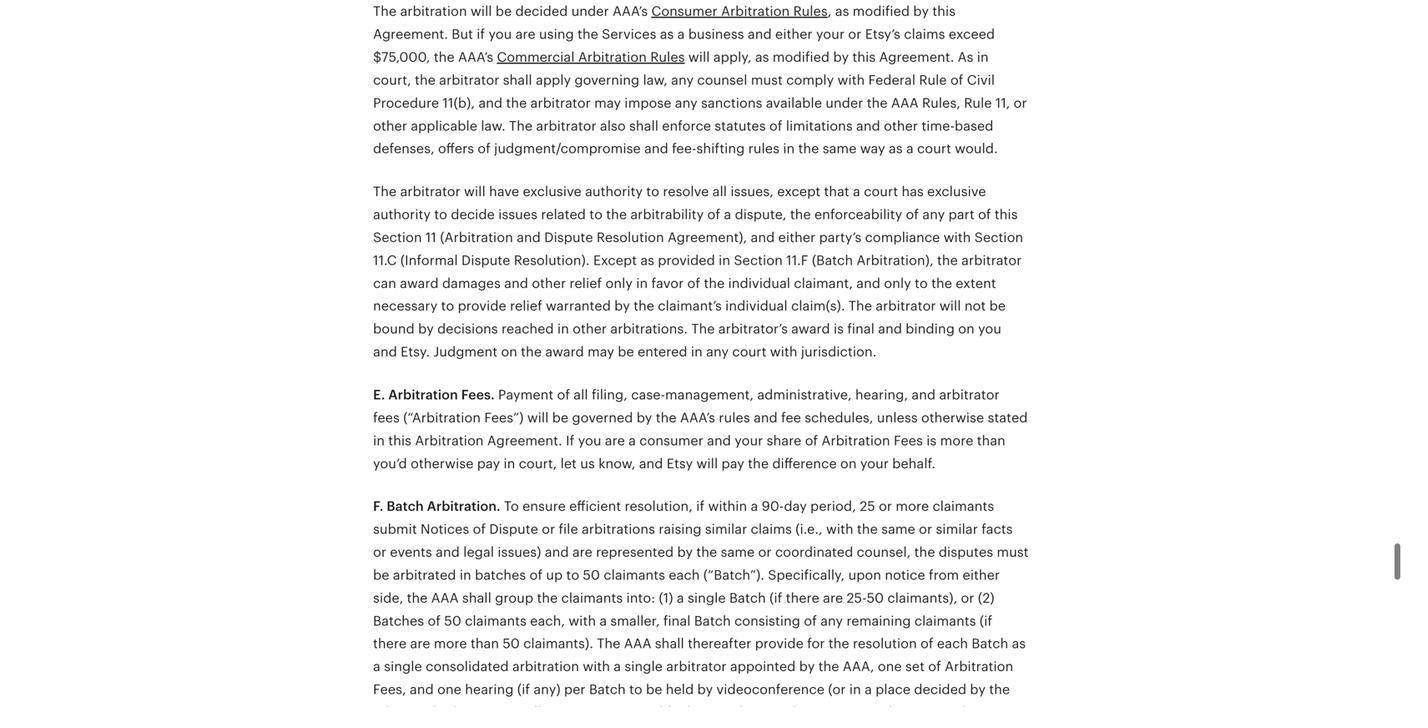 Task type: locate. For each thing, give the bounding box(es) containing it.
the
[[578, 27, 599, 42], [434, 50, 455, 65], [415, 73, 436, 88], [506, 95, 527, 111], [867, 95, 888, 111], [799, 141, 820, 156], [606, 207, 627, 222], [791, 207, 811, 222], [938, 253, 959, 268], [704, 276, 725, 291], [932, 276, 953, 291], [634, 299, 655, 314], [521, 345, 542, 360], [656, 410, 677, 425], [748, 456, 769, 471], [858, 522, 878, 537], [697, 545, 718, 560], [915, 545, 936, 560], [407, 591, 428, 606], [537, 591, 558, 606], [829, 637, 850, 652], [819, 659, 840, 674], [990, 682, 1011, 697]]

claims inside to ensure efficient resolution, if within a 90-day period, 25 or more claimants submit notices of dispute or file arbitrations raising similar claims (i.e., with the same or similar facts or events and legal issues) and are represented by the same or coordinated counsel, the disputes must be arbitrated in batches of up to 50 claimants each ("batch"). specifically, upon notice from either side, the aaa shall group the claimants into: (1) a single batch (if there are 25-50 claimants), or (2) batches of 50 claimants each, with a smaller, final batch consisting of any remaining claimants (if there are more than 50 claimants). the aaa shall thereafter provide for the resolution of each batch as a single consolidated arbitration with a single arbitrator appointed by the aaa, one set of arbitration fees, and one hearing (if any) per batch to be held by videoconference (or in a place decided by the arbitrator). the parties will cooperate in good faith to implement this process and minimize
[[751, 522, 792, 537]]

side,
[[373, 591, 404, 606]]

any left part
[[923, 207, 946, 222]]

0 horizontal spatial exclusive
[[523, 184, 582, 199]]

related
[[541, 207, 586, 222]]

than up 'consolidated'
[[471, 637, 499, 652]]

exclusive up related
[[523, 184, 582, 199]]

0 horizontal spatial modified
[[773, 50, 830, 65]]

court,
[[373, 73, 411, 88], [519, 456, 557, 471]]

1 vertical spatial court
[[864, 184, 899, 199]]

otherwise up f. batch arbitration.
[[411, 456, 474, 471]]

1 vertical spatial is
[[927, 433, 937, 448]]

2 vertical spatial aaa's
[[680, 410, 716, 425]]

0 vertical spatial relief
[[570, 276, 602, 291]]

with up the per on the bottom left
[[583, 659, 611, 674]]

0 horizontal spatial if
[[477, 27, 485, 42]]

and left the etsy at the bottom of page
[[639, 456, 663, 471]]

0 vertical spatial one
[[878, 659, 902, 674]]

any inside to ensure efficient resolution, if within a 90-day period, 25 or more claimants submit notices of dispute or file arbitrations raising similar claims (i.e., with the same or similar facts or events and legal issues) and are represented by the same or coordinated counsel, the disputes must be arbitrated in batches of up to 50 claimants each ("batch"). specifically, upon notice from either side, the aaa shall group the claimants into: (1) a single batch (if there are 25-50 claimants), or (2) batches of 50 claimants each, with a smaller, final batch consisting of any remaining claimants (if there are more than 50 claimants). the aaa shall thereafter provide for the resolution of each batch as a single consolidated arbitration with a single arbitrator appointed by the aaa, one set of arbitration fees, and one hearing (if any) per batch to be held by videoconference (or in a place decided by the arbitrator). the parties will cooperate in good faith to implement this process and minimize
[[821, 614, 844, 629]]

to up arbitrability
[[647, 184, 660, 199]]

provide down consisting
[[755, 637, 804, 652]]

this inside to ensure efficient resolution, if within a 90-day period, 25 or more claimants submit notices of dispute or file arbitrations raising similar claims (i.e., with the same or similar facts or events and legal issues) and are represented by the same or coordinated counsel, the disputes must be arbitrated in batches of up to 50 claimants each ("batch"). specifically, upon notice from either side, the aaa shall group the claimants into: (1) a single batch (if there are 25-50 claimants), or (2) batches of 50 claimants each, with a smaller, final batch consisting of any remaining claimants (if there are more than 50 claimants). the aaa shall thereafter provide for the resolution of each batch as a single consolidated arbitration with a single arbitrator appointed by the aaa, one set of arbitration fees, and one hearing (if any) per batch to be held by videoconference (or in a place decided by the arbitrator). the parties will cooperate in good faith to implement this process and minimize
[[788, 705, 811, 707]]

place
[[876, 682, 911, 697]]

0 vertical spatial agreement.
[[373, 27, 448, 42]]

rules up law,
[[651, 50, 685, 65]]

e. arbitration fees.
[[373, 387, 495, 403]]

1 vertical spatial award
[[792, 322, 831, 337]]

exclusive up part
[[928, 184, 987, 199]]

with
[[838, 73, 865, 88], [944, 230, 972, 245], [771, 345, 798, 360], [827, 522, 854, 537], [569, 614, 596, 629], [583, 659, 611, 674]]

each
[[669, 568, 700, 583], [938, 637, 969, 652]]

to up 11
[[434, 207, 448, 222]]

0 horizontal spatial arbitration
[[400, 4, 467, 19]]

single
[[688, 591, 726, 606], [384, 659, 422, 674], [625, 659, 663, 674]]

1 vertical spatial all
[[574, 387, 589, 403]]

consumer
[[652, 4, 718, 19]]

provide inside to ensure efficient resolution, if within a 90-day period, 25 or more claimants submit notices of dispute or file arbitrations raising similar claims (i.e., with the same or similar facts or events and legal issues) and are represented by the same or coordinated counsel, the disputes must be arbitrated in batches of up to 50 claimants each ("batch"). specifically, upon notice from either side, the aaa shall group the claimants into: (1) a single batch (if there are 25-50 claimants), or (2) batches of 50 claimants each, with a smaller, final batch consisting of any remaining claimants (if there are more than 50 claimants). the aaa shall thereafter provide for the resolution of each batch as a single consolidated arbitration with a single arbitrator appointed by the aaa, one set of arbitration fees, and one hearing (if any) per batch to be held by videoconference (or in a place decided by the arbitrator). the parties will cooperate in good faith to implement this process and minimize
[[755, 637, 804, 652]]

0 vertical spatial if
[[477, 27, 485, 42]]

by inside , as modified by this agreement. but if you are using the services as a business and either your or etsy's claims exceed $75,000, the aaa's
[[914, 4, 929, 19]]

1 vertical spatial rules
[[719, 410, 751, 425]]

aaa's down management,
[[680, 410, 716, 425]]

your left behalf.
[[861, 456, 889, 471]]

with up claimants).
[[569, 614, 596, 629]]

,
[[828, 4, 832, 19]]

one
[[878, 659, 902, 674], [438, 682, 462, 697]]

authority
[[585, 184, 643, 199], [373, 207, 431, 222]]

court
[[918, 141, 952, 156], [864, 184, 899, 199], [733, 345, 767, 360]]

be up side,
[[373, 568, 390, 583]]

or inside , as modified by this agreement. but if you are using the services as a business and either your or etsy's claims exceed $75,000, the aaa's
[[849, 27, 862, 42]]

with left federal
[[838, 73, 865, 88]]

you inside payment of all filing, case-management, administrative, hearing, and arbitrator fees ("arbitration fees") will be governed by the aaa's rules and fee schedules, unless otherwise stated in this arbitration agreement. if you are a consumer and your share of arbitration fees is more than you'd otherwise pay in court, let us know, and etsy will pay the difference on your behalf.
[[578, 433, 602, 448]]

final inside the arbitrator will have exclusive authority to resolve all issues, except that a court has exclusive authority to decide issues related to the arbitrability of a dispute, the enforceability of any part of this section 11 (arbitration and dispute resolution agreement), and either party's compliance with section 11.c (informal dispute resolution). except as provided in section 11.f (batch arbitration), the arbitrator can award damages and other relief only in favor of the individual claimant, and only to the extent necessary to provide relief warranted by the claimant's individual claim(s). the arbitrator will not be bound by decisions reached in other arbitrations. the arbitrator's award is final and binding on you and etsy. judgment on the award may be entered in any court with jurisdiction.
[[848, 322, 875, 337]]

1 horizontal spatial court
[[864, 184, 899, 199]]

0 vertical spatial aaa's
[[613, 4, 648, 19]]

aaa's inside payment of all filing, case-management, administrative, hearing, and arbitrator fees ("arbitration fees") will be governed by the aaa's rules and fee schedules, unless otherwise stated in this arbitration agreement. if you are a consumer and your share of arbitration fees is more than you'd otherwise pay in court, let us know, and etsy will pay the difference on your behalf.
[[680, 410, 716, 425]]

facts
[[982, 522, 1013, 537]]

must inside to ensure efficient resolution, if within a 90-day period, 25 or more claimants submit notices of dispute or file arbitrations raising similar claims (i.e., with the same or similar facts or events and legal issues) and are represented by the same or coordinated counsel, the disputes must be arbitrated in batches of up to 50 claimants each ("batch"). specifically, upon notice from either side, the aaa shall group the claimants into: (1) a single batch (if there are 25-50 claimants), or (2) batches of 50 claimants each, with a smaller, final batch consisting of any remaining claimants (if there are more than 50 claimants). the aaa shall thereafter provide for the resolution of each batch as a single consolidated arbitration with a single arbitrator appointed by the aaa, one set of arbitration fees, and one hearing (if any) per batch to be held by videoconference (or in a place decided by the arbitrator). the parties will cooperate in good faith to implement this process and minimize
[[997, 545, 1029, 560]]

rules inside payment of all filing, case-management, administrative, hearing, and arbitrator fees ("arbitration fees") will be governed by the aaa's rules and fee schedules, unless otherwise stated in this arbitration agreement. if you are a consumer and your share of arbitration fees is more than you'd otherwise pay in court, let us know, and etsy will pay the difference on your behalf.
[[719, 410, 751, 425]]

applicable
[[411, 118, 478, 133]]

any up for
[[821, 614, 844, 629]]

you'd
[[373, 456, 407, 471]]

2 vertical spatial on
[[841, 456, 857, 471]]

1 horizontal spatial exclusive
[[928, 184, 987, 199]]

agreement. down 'fees")'
[[488, 433, 563, 448]]

1 horizontal spatial on
[[841, 456, 857, 471]]

pay
[[477, 456, 500, 471], [722, 456, 745, 471]]

rules,
[[923, 95, 961, 111]]

batches
[[373, 614, 424, 629]]

of right batches
[[428, 614, 441, 629]]

2 horizontal spatial aaa's
[[680, 410, 716, 425]]

this down videoconference
[[788, 705, 811, 707]]

0 vertical spatial your
[[817, 27, 845, 42]]

1 horizontal spatial rules
[[794, 4, 828, 19]]

1 vertical spatial aaa's
[[458, 50, 494, 65]]

cooperate
[[545, 705, 611, 707]]

agreement. inside , as modified by this agreement. but if you are using the services as a business and either your or etsy's claims exceed $75,000, the aaa's
[[373, 27, 448, 42]]

0 horizontal spatial all
[[574, 387, 589, 403]]

arbitration right set
[[945, 659, 1014, 674]]

administrative,
[[758, 387, 852, 403]]

0 vertical spatial court
[[918, 141, 952, 156]]

enforceability
[[815, 207, 903, 222]]

otherwise up fees at the right of page
[[922, 410, 985, 425]]

pay up within
[[722, 456, 745, 471]]

and down consumer arbitration rules link
[[748, 27, 772, 42]]

with down part
[[944, 230, 972, 245]]

faith
[[667, 705, 696, 707]]

impose
[[625, 95, 672, 111]]

and left fee
[[754, 410, 778, 425]]

2 horizontal spatial (if
[[980, 614, 993, 629]]

on
[[959, 322, 975, 337], [501, 345, 518, 360], [841, 456, 857, 471]]

file
[[559, 522, 578, 537]]

your inside , as modified by this agreement. but if you are using the services as a business and either your or etsy's claims exceed $75,000, the aaa's
[[817, 27, 845, 42]]

rules
[[794, 4, 828, 19], [651, 50, 685, 65]]

rules
[[749, 141, 780, 156], [719, 410, 751, 425]]

will inside will apply, as modified by this agreement. as in court, the arbitrator shall apply governing law, any counsel must comply with federal rule of civil procedure 11(b), and the arbitrator may impose any sanctions available under the aaa rules, rule 11, or other applicable law. the arbitrator also shall enforce statutes of limitations and other time-based defenses, offers of judgment/compromise and fee-shifting rules in the same way as a court would.
[[689, 50, 710, 65]]

0 vertical spatial award
[[400, 276, 439, 291]]

be up if
[[553, 410, 569, 425]]

rules down management,
[[719, 410, 751, 425]]

authority up resolution
[[585, 184, 643, 199]]

0 vertical spatial rule
[[920, 73, 947, 88]]

1 vertical spatial may
[[588, 345, 615, 360]]

0 horizontal spatial there
[[373, 637, 407, 652]]

good
[[630, 705, 663, 707]]

all left filing,
[[574, 387, 589, 403]]

if inside , as modified by this agreement. but if you are using the services as a business and either your or etsy's claims exceed $75,000, the aaa's
[[477, 27, 485, 42]]

modified inside , as modified by this agreement. but if you are using the services as a business and either your or etsy's claims exceed $75,000, the aaa's
[[853, 4, 910, 19]]

would.
[[955, 141, 998, 156]]

either inside , as modified by this agreement. but if you are using the services as a business and either your or etsy's claims exceed $75,000, the aaa's
[[776, 27, 813, 42]]

0 horizontal spatial aaa's
[[458, 50, 494, 65]]

1 vertical spatial aaa
[[431, 591, 459, 606]]

claimants),
[[888, 591, 958, 606]]

(if up consisting
[[770, 591, 783, 606]]

dispute down to
[[490, 522, 539, 537]]

0 horizontal spatial only
[[606, 276, 633, 291]]

of right part
[[979, 207, 992, 222]]

arbitration up any) at the bottom of the page
[[513, 659, 580, 674]]

1 horizontal spatial award
[[546, 345, 584, 360]]

of down law.
[[478, 141, 491, 156]]

modified up etsy's
[[853, 4, 910, 19]]

on down 'not'
[[959, 322, 975, 337]]

individual up arbitrator's
[[726, 299, 788, 314]]

1 horizontal spatial under
[[826, 95, 864, 111]]

will inside to ensure efficient resolution, if within a 90-day period, 25 or more claimants submit notices of dispute or file arbitrations raising similar claims (i.e., with the same or similar facts or events and legal issues) and are represented by the same or coordinated counsel, the disputes must be arbitrated in batches of up to 50 claimants each ("batch"). specifically, upon notice from either side, the aaa shall group the claimants into: (1) a single batch (if there are 25-50 claimants), or (2) batches of 50 claimants each, with a smaller, final batch consisting of any remaining claimants (if there are more than 50 claimants). the aaa shall thereafter provide for the resolution of each batch as a single consolidated arbitration with a single arbitrator appointed by the aaa, one set of arbitration fees, and one hearing (if any) per batch to be held by videoconference (or in a place decided by the arbitrator). the parties will cooperate in good faith to implement this process and minimize
[[520, 705, 542, 707]]

0 vertical spatial rules
[[749, 141, 780, 156]]

or right 25
[[879, 499, 893, 514]]

claims
[[905, 27, 946, 42], [751, 522, 792, 537]]

similar up disputes
[[936, 522, 979, 537]]

be inside payment of all filing, case-management, administrative, hearing, and arbitrator fees ("arbitration fees") will be governed by the aaa's rules and fee schedules, unless otherwise stated in this arbitration agreement. if you are a consumer and your share of arbitration fees is more than you'd otherwise pay in court, let us know, and etsy will pay the difference on your behalf.
[[553, 410, 569, 425]]

remaining
[[847, 614, 911, 629]]

award down reached at the top left of the page
[[546, 345, 584, 360]]

efficient
[[570, 499, 622, 514]]

are inside payment of all filing, case-management, administrative, hearing, and arbitrator fees ("arbitration fees") will be governed by the aaa's rules and fee schedules, unless otherwise stated in this arbitration agreement. if you are a consumer and your share of arbitration fees is more than you'd otherwise pay in court, let us know, and etsy will pay the difference on your behalf.
[[605, 433, 625, 448]]

exceed
[[949, 27, 996, 42]]

the down the smaller,
[[597, 637, 621, 652]]

individual
[[729, 276, 791, 291], [726, 299, 788, 314]]

governed
[[572, 410, 633, 425]]

1 vertical spatial must
[[997, 545, 1029, 560]]

more inside payment of all filing, case-management, administrative, hearing, and arbitrator fees ("arbitration fees") will be governed by the aaa's rules and fee schedules, unless otherwise stated in this arbitration agreement. if you are a consumer and your share of arbitration fees is more than you'd otherwise pay in court, let us know, and etsy will pay the difference on your behalf.
[[941, 433, 974, 448]]

1 vertical spatial rule
[[965, 95, 993, 111]]

set
[[906, 659, 925, 674]]

court left has
[[864, 184, 899, 199]]

all inside payment of all filing, case-management, administrative, hearing, and arbitrator fees ("arbitration fees") will be governed by the aaa's rules and fee schedules, unless otherwise stated in this arbitration agreement. if you are a consumer and your share of arbitration fees is more than you'd otherwise pay in court, let us know, and etsy will pay the difference on your behalf.
[[574, 387, 589, 403]]

2 horizontal spatial more
[[941, 433, 974, 448]]

(1)
[[659, 591, 674, 606]]

0 vertical spatial authority
[[585, 184, 643, 199]]

provide inside the arbitrator will have exclusive authority to resolve all issues, except that a court has exclusive authority to decide issues related to the arbitrability of a dispute, the enforceability of any part of this section 11 (arbitration and dispute resolution agreement), and either party's compliance with section 11.c (informal dispute resolution). except as provided in section 11.f (batch arbitration), the arbitrator can award damages and other relief only in favor of the individual claimant, and only to the extent necessary to provide relief warranted by the claimant's individual claim(s). the arbitrator will not be bound by decisions reached in other arbitrations. the arbitrator's award is final and binding on you and etsy. judgment on the award may be entered in any court with jurisdiction.
[[458, 299, 507, 314]]

must inside will apply, as modified by this agreement. as in court, the arbitrator shall apply governing law, any counsel must comply with federal rule of civil procedure 11(b), and the arbitrator may impose any sanctions available under the aaa rules, rule 11, or other applicable law. the arbitrator also shall enforce statutes of limitations and other time-based defenses, offers of judgment/compromise and fee-shifting rules in the same way as a court would.
[[751, 73, 783, 88]]

will down any) at the bottom of the page
[[520, 705, 542, 707]]

1 horizontal spatial otherwise
[[922, 410, 985, 425]]

of up set
[[921, 637, 934, 652]]

1 vertical spatial decided
[[915, 682, 967, 697]]

50
[[583, 568, 600, 583], [867, 591, 884, 606], [444, 614, 462, 629], [503, 637, 520, 652]]

fees.
[[462, 387, 495, 403]]

("batch").
[[704, 568, 765, 583]]

(or
[[829, 682, 846, 697]]

to
[[647, 184, 660, 199], [434, 207, 448, 222], [590, 207, 603, 222], [915, 276, 928, 291], [441, 299, 454, 314], [567, 568, 580, 583], [630, 682, 643, 697], [699, 705, 712, 707]]

0 vertical spatial rules
[[794, 4, 828, 19]]

0 horizontal spatial same
[[721, 545, 755, 560]]

1 only from the left
[[606, 276, 633, 291]]

0 vertical spatial court,
[[373, 73, 411, 88]]

court, inside payment of all filing, case-management, administrative, hearing, and arbitrator fees ("arbitration fees") will be governed by the aaa's rules and fee schedules, unless otherwise stated in this arbitration agreement. if you are a consumer and your share of arbitration fees is more than you'd otherwise pay in court, let us know, and etsy will pay the difference on your behalf.
[[519, 456, 557, 471]]

a
[[678, 27, 685, 42], [907, 141, 914, 156], [853, 184, 861, 199], [724, 207, 732, 222], [629, 433, 636, 448], [751, 499, 759, 514], [677, 591, 685, 606], [600, 614, 607, 629], [373, 659, 381, 674], [614, 659, 621, 674], [865, 682, 873, 697]]

are
[[516, 27, 536, 42], [605, 433, 625, 448], [573, 545, 593, 560], [823, 591, 844, 606], [410, 637, 430, 652]]

decided
[[516, 4, 568, 19], [915, 682, 967, 697]]

issues)
[[498, 545, 542, 560]]

under inside will apply, as modified by this agreement. as in court, the arbitrator shall apply governing law, any counsel must comply with federal rule of civil procedure 11(b), and the arbitrator may impose any sanctions available under the aaa rules, rule 11, or other applicable law. the arbitrator also shall enforce statutes of limitations and other time-based defenses, offers of judgment/compromise and fee-shifting rules in the same way as a court would.
[[826, 95, 864, 111]]

0 horizontal spatial single
[[384, 659, 422, 674]]

0 horizontal spatial final
[[664, 614, 691, 629]]

available
[[766, 95, 823, 111]]

(if left any) at the bottom of the page
[[518, 682, 530, 697]]

award down claim(s).
[[792, 322, 831, 337]]

2 horizontal spatial your
[[861, 456, 889, 471]]

a right 'that'
[[853, 184, 861, 199]]

than inside payment of all filing, case-management, administrative, hearing, and arbitrator fees ("arbitration fees") will be governed by the aaa's rules and fee schedules, unless otherwise stated in this arbitration agreement. if you are a consumer and your share of arbitration fees is more than you'd otherwise pay in court, let us know, and etsy will pay the difference on your behalf.
[[978, 433, 1006, 448]]

etsy's
[[866, 27, 901, 42]]

you inside , as modified by this agreement. but if you are using the services as a business and either your or etsy's claims exceed $75,000, the aaa's
[[489, 27, 512, 42]]

single up "good"
[[625, 659, 663, 674]]

0 vertical spatial decided
[[516, 4, 568, 19]]

0 horizontal spatial than
[[471, 637, 499, 652]]

be up commercial
[[496, 4, 512, 19]]

rules up comply
[[794, 4, 828, 19]]

1 vertical spatial final
[[664, 614, 691, 629]]

etsy.
[[401, 345, 430, 360]]

fee-
[[672, 141, 697, 156]]

arbitrator up 11
[[400, 184, 461, 199]]

than inside to ensure efficient resolution, if within a 90-day period, 25 or more claimants submit notices of dispute or file arbitrations raising similar claims (i.e., with the same or similar facts or events and legal issues) and are represented by the same or coordinated counsel, the disputes must be arbitrated in batches of up to 50 claimants each ("batch"). specifically, upon notice from either side, the aaa shall group the claimants into: (1) a single batch (if there are 25-50 claimants), or (2) batches of 50 claimants each, with a smaller, final batch consisting of any remaining claimants (if there are more than 50 claimants). the aaa shall thereafter provide for the resolution of each batch as a single consolidated arbitration with a single arbitrator appointed by the aaa, one set of arbitration fees, and one hearing (if any) per batch to be held by videoconference (or in a place decided by the arbitrator). the parties will cooperate in good faith to implement this process and minimize
[[471, 637, 499, 652]]

1 vertical spatial one
[[438, 682, 462, 697]]

shall down the smaller,
[[655, 637, 685, 652]]

raising
[[659, 522, 702, 537]]

0 vertical spatial is
[[834, 322, 844, 337]]

arbitrator up held
[[667, 659, 727, 674]]

11.c
[[373, 253, 397, 268]]

from
[[929, 568, 960, 583]]

this inside , as modified by this agreement. but if you are using the services as a business and either your or etsy's claims exceed $75,000, the aaa's
[[933, 4, 956, 19]]

your down ','
[[817, 27, 845, 42]]

a down the smaller,
[[614, 659, 621, 674]]

if left within
[[697, 499, 705, 514]]

0 horizontal spatial more
[[434, 637, 467, 652]]

claimants down 'up'
[[562, 591, 623, 606]]

0 vertical spatial modified
[[853, 4, 910, 19]]

and left binding
[[879, 322, 903, 337]]

except
[[594, 253, 637, 268]]

if right the but
[[477, 27, 485, 42]]

2 vertical spatial more
[[434, 637, 467, 652]]

any
[[672, 73, 694, 88], [675, 95, 698, 111], [923, 207, 946, 222], [707, 345, 729, 360], [821, 614, 844, 629]]

1 vertical spatial otherwise
[[411, 456, 474, 471]]

stated
[[988, 410, 1028, 425]]

0 vertical spatial same
[[823, 141, 857, 156]]

rule
[[920, 73, 947, 88], [965, 95, 993, 111]]

shall down impose
[[630, 118, 659, 133]]

arbitration.
[[427, 499, 501, 514]]

2 vertical spatial dispute
[[490, 522, 539, 537]]

this up exceed
[[933, 4, 956, 19]]

any)
[[534, 682, 561, 697]]

or inside will apply, as modified by this agreement. as in court, the arbitrator shall apply governing law, any counsel must comply with federal rule of civil procedure 11(b), and the arbitrator may impose any sanctions available under the aaa rules, rule 11, or other applicable law. the arbitrator also shall enforce statutes of limitations and other time-based defenses, offers of judgment/compromise and fee-shifting rules in the same way as a court would.
[[1014, 95, 1028, 111]]

0 vertical spatial must
[[751, 73, 783, 88]]

claims inside , as modified by this agreement. but if you are using the services as a business and either your or etsy's claims exceed $75,000, the aaa's
[[905, 27, 946, 42]]

way
[[861, 141, 886, 156]]

your left share
[[735, 433, 764, 448]]

modified
[[853, 4, 910, 19], [773, 50, 830, 65]]

rule up rules,
[[920, 73, 947, 88]]

2 horizontal spatial same
[[882, 522, 916, 537]]

under up the "limitations"
[[826, 95, 864, 111]]

each down the claimants),
[[938, 637, 969, 652]]

consisting
[[735, 614, 801, 629]]

arbitration down ("arbitration
[[415, 433, 484, 448]]

0 horizontal spatial court
[[733, 345, 767, 360]]

1 vertical spatial dispute
[[462, 253, 511, 268]]

2 exclusive from the left
[[928, 184, 987, 199]]

as
[[958, 50, 974, 65]]

this inside will apply, as modified by this agreement. as in court, the arbitrator shall apply governing law, any counsel must comply with federal rule of civil procedure 11(b), and the arbitrator may impose any sanctions available under the aaa rules, rule 11, or other applicable law. the arbitrator also shall enforce statutes of limitations and other time-based defenses, offers of judgment/compromise and fee-shifting rules in the same way as a court would.
[[853, 50, 876, 65]]

1 vertical spatial provide
[[755, 637, 804, 652]]

to right related
[[590, 207, 603, 222]]

1 vertical spatial if
[[697, 499, 705, 514]]

11,
[[996, 95, 1011, 111]]

1 horizontal spatial each
[[938, 637, 969, 652]]

0 horizontal spatial on
[[501, 345, 518, 360]]

implement
[[716, 705, 785, 707]]

this
[[933, 4, 956, 19], [853, 50, 876, 65], [995, 207, 1018, 222], [389, 433, 412, 448], [788, 705, 811, 707]]

0 horizontal spatial provide
[[458, 299, 507, 314]]

to up "good"
[[630, 682, 643, 697]]

if inside to ensure efficient resolution, if within a 90-day period, 25 or more claimants submit notices of dispute or file arbitrations raising similar claims (i.e., with the same or similar facts or events and legal issues) and are represented by the same or coordinated counsel, the disputes must be arbitrated in batches of up to 50 claimants each ("batch"). specifically, upon notice from either side, the aaa shall group the claimants into: (1) a single batch (if there are 25-50 claimants), or (2) batches of 50 claimants each, with a smaller, final batch consisting of any remaining claimants (if there are more than 50 claimants). the aaa shall thereafter provide for the resolution of each batch as a single consolidated arbitration with a single arbitrator appointed by the aaa, one set of arbitration fees, and one hearing (if any) per batch to be held by videoconference (or in a place decided by the arbitrator). the parties will cooperate in good faith to implement this process and minimize
[[697, 499, 705, 514]]

2 horizontal spatial court
[[918, 141, 952, 156]]

0 vertical spatial otherwise
[[922, 410, 985, 425]]

either inside to ensure efficient resolution, if within a 90-day period, 25 or more claimants submit notices of dispute or file arbitrations raising similar claims (i.e., with the same or similar facts or events and legal issues) and are represented by the same or coordinated counsel, the disputes must be arbitrated in batches of up to 50 claimants each ("batch"). specifically, upon notice from either side, the aaa shall group the claimants into: (1) a single batch (if there are 25-50 claimants), or (2) batches of 50 claimants each, with a smaller, final batch consisting of any remaining claimants (if there are more than 50 claimants). the aaa shall thereafter provide for the resolution of each batch as a single consolidated arbitration with a single arbitrator appointed by the aaa, one set of arbitration fees, and one hearing (if any) per batch to be held by videoconference (or in a place decided by the arbitrator). the parties will cooperate in good faith to implement this process and minimize
[[963, 568, 1001, 583]]

all
[[713, 184, 727, 199], [574, 387, 589, 403]]

1 horizontal spatial authority
[[585, 184, 643, 199]]

a inside will apply, as modified by this agreement. as in court, the arbitrator shall apply governing law, any counsel must comply with federal rule of civil procedure 11(b), and the arbitrator may impose any sanctions available under the aaa rules, rule 11, or other applicable law. the arbitrator also shall enforce statutes of limitations and other time-based defenses, offers of judgment/compromise and fee-shifting rules in the same way as a court would.
[[907, 141, 914, 156]]

events
[[390, 545, 432, 560]]

apply
[[536, 73, 571, 88]]

and up law.
[[479, 95, 503, 111]]

1 horizontal spatial must
[[997, 545, 1029, 560]]

of right set
[[929, 659, 942, 674]]

1 pay from the left
[[477, 456, 500, 471]]

0 horizontal spatial must
[[751, 73, 783, 88]]

1 horizontal spatial is
[[927, 433, 937, 448]]

court, inside will apply, as modified by this agreement. as in court, the arbitrator shall apply governing law, any counsel must comply with federal rule of civil procedure 11(b), and the arbitrator may impose any sanctions available under the aaa rules, rule 11, or other applicable law. the arbitrator also shall enforce statutes of limitations and other time-based defenses, offers of judgment/compromise and fee-shifting rules in the same way as a court would.
[[373, 73, 411, 88]]

any down arbitrator's
[[707, 345, 729, 360]]

as
[[836, 4, 850, 19], [660, 27, 674, 42], [756, 50, 770, 65], [889, 141, 903, 156], [641, 253, 655, 268], [1012, 637, 1026, 652]]

fee
[[782, 410, 802, 425]]

1 horizontal spatial modified
[[853, 4, 910, 19]]

0 vertical spatial than
[[978, 433, 1006, 448]]

counsel
[[698, 73, 748, 88]]

agreement),
[[668, 230, 748, 245]]

2 vertical spatial agreement.
[[488, 433, 563, 448]]

1 vertical spatial rules
[[651, 50, 685, 65]]

is
[[834, 322, 844, 337], [927, 433, 937, 448]]

difference
[[773, 456, 837, 471]]

1 horizontal spatial provide
[[755, 637, 804, 652]]

0 horizontal spatial you
[[489, 27, 512, 42]]

either inside the arbitrator will have exclusive authority to resolve all issues, except that a court has exclusive authority to decide issues related to the arbitrability of a dispute, the enforceability of any part of this section 11 (arbitration and dispute resolution agreement), and either party's compliance with section 11.c (informal dispute resolution). except as provided in section 11.f (batch arbitration), the arbitrator can award damages and other relief only in favor of the individual claimant, and only to the extent necessary to provide relief warranted by the claimant's individual claim(s). the arbitrator will not be bound by decisions reached in other arbitrations. the arbitrator's award is final and binding on you and etsy. judgment on the award may be entered in any court with jurisdiction.
[[779, 230, 816, 245]]

aaa's inside , as modified by this agreement. but if you are using the services as a business and either your or etsy's claims exceed $75,000, the aaa's
[[458, 50, 494, 65]]

must down facts
[[997, 545, 1029, 560]]

1 horizontal spatial court,
[[519, 456, 557, 471]]

but
[[452, 27, 473, 42]]

1 vertical spatial under
[[826, 95, 864, 111]]

will down business
[[689, 50, 710, 65]]

may
[[595, 95, 621, 111], [588, 345, 615, 360]]

1 vertical spatial either
[[779, 230, 816, 245]]

than
[[978, 433, 1006, 448], [471, 637, 499, 652]]

1 vertical spatial relief
[[510, 299, 543, 314]]

0 vertical spatial each
[[669, 568, 700, 583]]

this inside the arbitrator will have exclusive authority to resolve all issues, except that a court has exclusive authority to decide issues related to the arbitrability of a dispute, the enforceability of any part of this section 11 (arbitration and dispute resolution agreement), and either party's compliance with section 11.c (informal dispute resolution). except as provided in section 11.f (batch arbitration), the arbitrator can award damages and other relief only in favor of the individual claimant, and only to the extent necessary to provide relief warranted by the claimant's individual claim(s). the arbitrator will not be bound by decisions reached in other arbitrations. the arbitrator's award is final and binding on you and etsy. judgment on the award may be entered in any court with jurisdiction.
[[995, 207, 1018, 222]]

may up filing,
[[588, 345, 615, 360]]

aaa's up services
[[613, 4, 648, 19]]



Task type: vqa. For each thing, say whether or not it's contained in the screenshot.
left authority
yes



Task type: describe. For each thing, give the bounding box(es) containing it.
batch down (2)
[[972, 637, 1009, 652]]

arbitrator up 11(b),
[[439, 73, 500, 88]]

consumer arbitration rules link
[[652, 4, 828, 19]]

90-
[[762, 499, 784, 514]]

25
[[860, 499, 876, 514]]

arbitration up ("arbitration
[[389, 387, 458, 403]]

per
[[564, 682, 586, 697]]

comply
[[787, 73, 834, 88]]

in up to
[[504, 456, 516, 471]]

arbitration down schedules,
[[822, 433, 891, 448]]

and down notices
[[436, 545, 460, 560]]

let
[[561, 456, 577, 471]]

a left place
[[865, 682, 873, 697]]

resolution
[[597, 230, 665, 245]]

1 vertical spatial more
[[896, 499, 930, 514]]

1 vertical spatial (if
[[980, 614, 993, 629]]

and left fee-
[[645, 141, 669, 156]]

limitations
[[786, 118, 853, 133]]

is inside payment of all filing, case-management, administrative, hearing, and arbitrator fees ("arbitration fees") will be governed by the aaa's rules and fee schedules, unless otherwise stated in this arbitration agreement. if you are a consumer and your share of arbitration fees is more than you'd otherwise pay in court, let us know, and etsy will pay the difference on your behalf.
[[927, 433, 937, 448]]

arbitrability
[[631, 207, 704, 222]]

thereafter
[[688, 637, 752, 652]]

25-
[[847, 591, 867, 606]]

and down the resolution).
[[505, 276, 529, 291]]

arbitration up business
[[721, 4, 790, 19]]

day
[[784, 499, 807, 514]]

any right law,
[[672, 73, 694, 88]]

the right claim(s).
[[849, 299, 873, 314]]

be right 'not'
[[990, 299, 1006, 314]]

to right faith
[[699, 705, 712, 707]]

2 vertical spatial (if
[[518, 682, 530, 697]]

dispute inside to ensure efficient resolution, if within a 90-day period, 25 or more claimants submit notices of dispute or file arbitrations raising similar claims (i.e., with the same or similar facts or events and legal issues) and are represented by the same or coordinated counsel, the disputes must be arbitrated in batches of up to 50 claimants each ("batch"). specifically, upon notice from either side, the aaa shall group the claimants into: (1) a single batch (if there are 25-50 claimants), or (2) batches of 50 claimants each, with a smaller, final batch consisting of any remaining claimants (if there are more than 50 claimants). the aaa shall thereafter provide for the resolution of each batch as a single consolidated arbitration with a single arbitrator appointed by the aaa, one set of arbitration fees, and one hearing (if any) per batch to be held by videoconference (or in a place decided by the arbitrator). the parties will cooperate in good faith to implement this process and minimize
[[490, 522, 539, 537]]

of right payment
[[557, 387, 570, 403]]

and up unless
[[912, 387, 936, 403]]

and down the issues
[[517, 230, 541, 245]]

0 horizontal spatial section
[[373, 230, 422, 245]]

federal
[[869, 73, 916, 88]]

0 horizontal spatial aaa
[[431, 591, 459, 606]]

case-
[[631, 387, 666, 403]]

2 horizontal spatial section
[[975, 230, 1024, 245]]

and down place
[[869, 705, 893, 707]]

and down arbitration),
[[857, 276, 881, 291]]

0 horizontal spatial decided
[[516, 4, 568, 19]]

ensure
[[523, 499, 566, 514]]

are down file on the left bottom of page
[[573, 545, 593, 560]]

2 vertical spatial court
[[733, 345, 767, 360]]

judgment/compromise
[[494, 141, 641, 156]]

a inside payment of all filing, case-management, administrative, hearing, and arbitrator fees ("arbitration fees") will be governed by the aaa's rules and fee schedules, unless otherwise stated in this arbitration agreement. if you are a consumer and your share of arbitration fees is more than you'd otherwise pay in court, let us know, and etsy will pay the difference on your behalf.
[[629, 433, 636, 448]]

as inside to ensure efficient resolution, if within a 90-day period, 25 or more claimants submit notices of dispute or file arbitrations raising similar claims (i.e., with the same or similar facts or events and legal issues) and are represented by the same or coordinated counsel, the disputes must be arbitrated in batches of up to 50 claimants each ("batch"). specifically, upon notice from either side, the aaa shall group the claimants into: (1) a single batch (if there are 25-50 claimants), or (2) batches of 50 claimants each, with a smaller, final batch consisting of any remaining claimants (if there are more than 50 claimants). the aaa shall thereafter provide for the resolution of each batch as a single consolidated arbitration with a single arbitrator appointed by the aaa, one set of arbitration fees, and one hearing (if any) per batch to be held by videoconference (or in a place decided by the arbitrator). the parties will cooperate in good faith to implement this process and minimize
[[1012, 637, 1026, 652]]

fees
[[373, 410, 400, 425]]

smaller,
[[611, 614, 660, 629]]

will left 'not'
[[940, 299, 962, 314]]

claimants up facts
[[933, 499, 995, 514]]

batch up thereafter
[[695, 614, 731, 629]]

the inside will apply, as modified by this agreement. as in court, the arbitrator shall apply governing law, any counsel must comply with federal rule of civil procedure 11(b), and the arbitrator may impose any sanctions available under the aaa rules, rule 11, or other applicable law. the arbitrator also shall enforce statutes of limitations and other time-based defenses, offers of judgment/compromise and fee-shifting rules in the same way as a court would.
[[509, 118, 533, 133]]

agreement. inside payment of all filing, case-management, administrative, hearing, and arbitrator fees ("arbitration fees") will be governed by the aaa's rules and fee schedules, unless otherwise stated in this arbitration agreement. if you are a consumer and your share of arbitration fees is more than you'd otherwise pay in court, let us know, and etsy will pay the difference on your behalf.
[[488, 433, 563, 448]]

batches
[[475, 568, 526, 583]]

50 down group
[[503, 637, 520, 652]]

other up "defenses,"
[[373, 118, 408, 133]]

the down claimant's
[[692, 322, 715, 337]]

aaa inside will apply, as modified by this agreement. as in court, the arbitrator shall apply governing law, any counsel must comply with federal rule of civil procedure 11(b), and the arbitrator may impose any sanctions available under the aaa rules, rule 11, or other applicable law. the arbitrator also shall enforce statutes of limitations and other time-based defenses, offers of judgment/compromise and fee-shifting rules in the same way as a court would.
[[892, 95, 919, 111]]

2 vertical spatial award
[[546, 345, 584, 360]]

batch down ("batch").
[[730, 591, 766, 606]]

2 only from the left
[[885, 276, 912, 291]]

0 horizontal spatial otherwise
[[411, 456, 474, 471]]

modified inside will apply, as modified by this agreement. as in court, the arbitrator shall apply governing law, any counsel must comply with federal rule of civil procedure 11(b), and the arbitrator may impose any sanctions available under the aaa rules, rule 11, or other applicable law. the arbitrator also shall enforce statutes of limitations and other time-based defenses, offers of judgment/compromise and fee-shifting rules in the same way as a court would.
[[773, 50, 830, 65]]

("arbitration
[[403, 410, 481, 425]]

the down "defenses,"
[[373, 184, 397, 199]]

and down bound
[[373, 345, 397, 360]]

a inside , as modified by this agreement. but if you are using the services as a business and either your or etsy's claims exceed $75,000, the aaa's
[[678, 27, 685, 42]]

1 vertical spatial there
[[373, 637, 407, 652]]

rules inside will apply, as modified by this agreement. as in court, the arbitrator shall apply governing law, any counsel must comply with federal rule of civil procedure 11(b), and the arbitrator may impose any sanctions available under the aaa rules, rule 11, or other applicable law. the arbitrator also shall enforce statutes of limitations and other time-based defenses, offers of judgment/compromise and fee-shifting rules in the same way as a court would.
[[749, 141, 780, 156]]

1 horizontal spatial relief
[[570, 276, 602, 291]]

arbitrator).
[[373, 705, 442, 707]]

coordinated
[[776, 545, 854, 560]]

(i.e.,
[[796, 522, 823, 537]]

and down management,
[[707, 433, 732, 448]]

in left favor
[[637, 276, 648, 291]]

enforce
[[662, 118, 712, 133]]

agreement. inside will apply, as modified by this agreement. as in court, the arbitrator shall apply governing law, any counsel must comply with federal rule of civil procedure 11(b), and the arbitrator may impose any sanctions available under the aaa rules, rule 11, or other applicable law. the arbitrator also shall enforce statutes of limitations and other time-based defenses, offers of judgment/compromise and fee-shifting rules in the same way as a court would.
[[880, 50, 955, 65]]

parties
[[473, 705, 517, 707]]

1 vertical spatial individual
[[726, 299, 788, 314]]

a up agreement),
[[724, 207, 732, 222]]

videoconference
[[717, 682, 825, 697]]

arbitrator up binding
[[876, 299, 937, 314]]

share
[[767, 433, 802, 448]]

and down dispute,
[[751, 230, 775, 245]]

a right (1)
[[677, 591, 685, 606]]

claim(s).
[[792, 299, 846, 314]]

and up arbitrator).
[[410, 682, 434, 697]]

of down available
[[770, 118, 783, 133]]

fees")
[[485, 410, 524, 425]]

claimants down the claimants),
[[915, 614, 977, 629]]

2 vertical spatial same
[[721, 545, 755, 560]]

1 horizontal spatial aaa's
[[613, 4, 648, 19]]

consolidated
[[426, 659, 509, 674]]

batch right the per on the bottom left
[[589, 682, 626, 697]]

in down agreement),
[[719, 253, 731, 268]]

appointed
[[731, 659, 796, 674]]

claimant's
[[658, 299, 722, 314]]

a up fees,
[[373, 659, 381, 674]]

to up decisions
[[441, 299, 454, 314]]

arbitration inside to ensure efficient resolution, if within a 90-day period, 25 or more claimants submit notices of dispute or file arbitrations raising similar claims (i.e., with the same or similar facts or events and legal issues) and are represented by the same or coordinated counsel, the disputes must be arbitrated in batches of up to 50 claimants each ("batch"). specifically, upon notice from either side, the aaa shall group the claimants into: (1) a single batch (if there are 25-50 claimants), or (2) batches of 50 claimants each, with a smaller, final batch consisting of any remaining claimants (if there are more than 50 claimants). the aaa shall thereafter provide for the resolution of each batch as a single consolidated arbitration with a single arbitrator appointed by the aaa, one set of arbitration fees, and one hearing (if any) per batch to be held by videoconference (or in a place decided by the arbitrator). the parties will cooperate in good faith to implement this process and minimize
[[513, 659, 580, 674]]

or down submit
[[373, 545, 387, 560]]

arbitrator up judgment/compromise
[[536, 118, 597, 133]]

0 vertical spatial dispute
[[545, 230, 593, 245]]

fees,
[[373, 682, 406, 697]]

0 vertical spatial under
[[572, 4, 609, 19]]

each,
[[530, 614, 565, 629]]

also
[[600, 118, 626, 133]]

(arbitration
[[440, 230, 513, 245]]

on inside payment of all filing, case-management, administrative, hearing, and arbitrator fees ("arbitration fees") will be governed by the aaa's rules and fee schedules, unless otherwise stated in this arbitration agreement. if you are a consumer and your share of arbitration fees is more than you'd otherwise pay in court, let us know, and etsy will pay the difference on your behalf.
[[841, 456, 857, 471]]

extent
[[956, 276, 997, 291]]

in right as
[[978, 50, 989, 65]]

the arbitrator will have exclusive authority to resolve all issues, except that a court has exclusive authority to decide issues related to the arbitrability of a dispute, the enforceability of any part of this section 11 (arbitration and dispute resolution agreement), and either party's compliance with section 11.c (informal dispute resolution). except as provided in section 11.f (batch arbitration), the arbitrator can award damages and other relief only in favor of the individual claimant, and only to the extent necessary to provide relief warranted by the claimant's individual claim(s). the arbitrator will not be bound by decisions reached in other arbitrations. the arbitrator's award is final and binding on you and etsy. judgment on the award may be entered in any court with jurisdiction.
[[373, 184, 1024, 360]]

court inside will apply, as modified by this agreement. as in court, the arbitrator shall apply governing law, any counsel must comply with federal rule of civil procedure 11(b), and the arbitrator may impose any sanctions available under the aaa rules, rule 11, or other applicable law. the arbitrator also shall enforce statutes of limitations and other time-based defenses, offers of judgment/compromise and fee-shifting rules in the same way as a court would.
[[918, 141, 952, 156]]

payment of all filing, case-management, administrative, hearing, and arbitrator fees ("arbitration fees") will be governed by the aaa's rules and fee schedules, unless otherwise stated in this arbitration agreement. if you are a consumer and your share of arbitration fees is more than you'd otherwise pay in court, let us know, and etsy will pay the difference on your behalf.
[[373, 387, 1028, 471]]

commercial arbitration rules link
[[497, 50, 685, 65]]

claimant,
[[794, 276, 853, 291]]

1 exclusive from the left
[[523, 184, 582, 199]]

other down the resolution).
[[532, 276, 566, 291]]

with down period,
[[827, 522, 854, 537]]

may inside the arbitrator will have exclusive authority to resolve all issues, except that a court has exclusive authority to decide issues related to the arbitrability of a dispute, the enforceability of any part of this section 11 (arbitration and dispute resolution agreement), and either party's compliance with section 11.c (informal dispute resolution). except as provided in section 11.f (batch arbitration), the arbitrator can award damages and other relief only in favor of the individual claimant, and only to the extent necessary to provide relief warranted by the claimant's individual claim(s). the arbitrator will not be bound by decisions reached in other arbitrations. the arbitrator's award is final and binding on you and etsy. judgment on the award may be entered in any court with jurisdiction.
[[588, 345, 615, 360]]

decided inside to ensure efficient resolution, if within a 90-day period, 25 or more claimants submit notices of dispute or file arbitrations raising similar claims (i.e., with the same or similar facts or events and legal issues) and are represented by the same or coordinated counsel, the disputes must be arbitrated in batches of up to 50 claimants each ("batch"). specifically, upon notice from either side, the aaa shall group the claimants into: (1) a single batch (if there are 25-50 claimants), or (2) batches of 50 claimants each, with a smaller, final batch consisting of any remaining claimants (if there are more than 50 claimants). the aaa shall thereafter provide for the resolution of each batch as a single consolidated arbitration with a single arbitrator appointed by the aaa, one set of arbitration fees, and one hearing (if any) per batch to be held by videoconference (or in a place decided by the arbitrator). the parties will cooperate in good faith to implement this process and minimize
[[915, 682, 967, 697]]

other up way
[[884, 118, 919, 133]]

a left the smaller,
[[600, 614, 607, 629]]

business
[[689, 27, 745, 42]]

you inside the arbitrator will have exclusive authority to resolve all issues, except that a court has exclusive authority to decide issues related to the arbitrability of a dispute, the enforceability of any part of this section 11 (arbitration and dispute resolution agreement), and either party's compliance with section 11.c (informal dispute resolution). except as provided in section 11.f (batch arbitration), the arbitrator can award damages and other relief only in favor of the individual claimant, and only to the extent necessary to provide relief warranted by the claimant's individual claim(s). the arbitrator will not be bound by decisions reached in other arbitrations. the arbitrator's award is final and binding on you and etsy. judgment on the award may be entered in any court with jurisdiction.
[[979, 322, 1002, 337]]

civil
[[968, 73, 996, 88]]

arbitration inside to ensure efficient resolution, if within a 90-day period, 25 or more claimants submit notices of dispute or file arbitrations raising similar claims (i.e., with the same or similar facts or events and legal issues) and are represented by the same or coordinated counsel, the disputes must be arbitrated in batches of up to 50 claimants each ("batch"). specifically, upon notice from either side, the aaa shall group the claimants into: (1) a single batch (if there are 25-50 claimants), or (2) batches of 50 claimants each, with a smaller, final batch consisting of any remaining claimants (if there are more than 50 claimants). the aaa shall thereafter provide for the resolution of each batch as a single consolidated arbitration with a single arbitrator appointed by the aaa, one set of arbitration fees, and one hearing (if any) per batch to be held by videoconference (or in a place decided by the arbitrator). the parties will cooperate in good faith to implement this process and minimize
[[945, 659, 1014, 674]]

defenses,
[[373, 141, 435, 156]]

schedules,
[[805, 410, 874, 425]]

party's
[[820, 230, 862, 245]]

and up way
[[857, 118, 881, 133]]

warranted
[[546, 299, 611, 314]]

1 horizontal spatial single
[[625, 659, 663, 674]]

0 vertical spatial there
[[786, 591, 820, 606]]

2 horizontal spatial award
[[792, 322, 831, 337]]

batch up submit
[[387, 499, 424, 514]]

may inside will apply, as modified by this agreement. as in court, the arbitrator shall apply governing law, any counsel must comply with federal rule of civil procedure 11(b), and the arbitrator may impose any sanctions available under the aaa rules, rule 11, or other applicable law. the arbitrator also shall enforce statutes of limitations and other time-based defenses, offers of judgment/compromise and fee-shifting rules in the same way as a court would.
[[595, 95, 621, 111]]

favor
[[652, 276, 684, 291]]

procedure
[[373, 95, 439, 111]]

this inside payment of all filing, case-management, administrative, hearing, and arbitrator fees ("arbitration fees") will be governed by the aaa's rules and fee schedules, unless otherwise stated in this arbitration agreement. if you are a consumer and your share of arbitration fees is more than you'd otherwise pay in court, let us know, and etsy will pay the difference on your behalf.
[[389, 433, 412, 448]]

by inside payment of all filing, case-management, administrative, hearing, and arbitrator fees ("arbitration fees") will be governed by the aaa's rules and fee schedules, unless otherwise stated in this arbitration agreement. if you are a consumer and your share of arbitration fees is more than you'd otherwise pay in court, let us know, and etsy will pay the difference on your behalf.
[[637, 410, 653, 425]]

held
[[666, 682, 694, 697]]

0 horizontal spatial one
[[438, 682, 462, 697]]

0 vertical spatial (if
[[770, 591, 783, 606]]

arbitrator inside to ensure efficient resolution, if within a 90-day period, 25 or more claimants submit notices of dispute or file arbitrations raising similar claims (i.e., with the same or similar facts or events and legal issues) and are represented by the same or coordinated counsel, the disputes must be arbitrated in batches of up to 50 claimants each ("batch"). specifically, upon notice from either side, the aaa shall group the claimants into: (1) a single batch (if there are 25-50 claimants), or (2) batches of 50 claimants each, with a smaller, final batch consisting of any remaining claimants (if there are more than 50 claimants). the aaa shall thereafter provide for the resolution of each batch as a single consolidated arbitration with a single arbitrator appointed by the aaa, one set of arbitration fees, and one hearing (if any) per batch to be held by videoconference (or in a place decided by the arbitrator). the parties will cooperate in good faith to implement this process and minimize
[[667, 659, 727, 674]]

in down warranted
[[558, 322, 569, 337]]

1 vertical spatial on
[[501, 345, 518, 360]]

are left 25-
[[823, 591, 844, 606]]

will apply, as modified by this agreement. as in court, the arbitrator shall apply governing law, any counsel must comply with federal rule of civil procedure 11(b), and the arbitrator may impose any sanctions available under the aaa rules, rule 11, or other applicable law. the arbitrator also shall enforce statutes of limitations and other time-based defenses, offers of judgment/compromise and fee-shifting rules in the same way as a court would.
[[373, 50, 1028, 156]]

or left (2)
[[962, 591, 975, 606]]

with down arbitrator's
[[771, 345, 798, 360]]

50 up 'consolidated'
[[444, 614, 462, 629]]

and up 'up'
[[545, 545, 569, 560]]

or up ("batch").
[[759, 545, 772, 560]]

arbitrator inside payment of all filing, case-management, administrative, hearing, and arbitrator fees ("arbitration fees") will be governed by the aaa's rules and fee schedules, unless otherwise stated in this arbitration agreement. if you are a consumer and your share of arbitration fees is more than you'd otherwise pay in court, let us know, and etsy will pay the difference on your behalf.
[[940, 387, 1000, 403]]

commercial
[[497, 50, 575, 65]]

the up the $75,000,
[[373, 4, 397, 19]]

f.
[[373, 499, 384, 514]]

into:
[[627, 591, 656, 606]]

2 vertical spatial your
[[861, 456, 889, 471]]

be up "good"
[[646, 682, 663, 697]]

of left 'up'
[[530, 568, 543, 583]]

resolution).
[[514, 253, 590, 268]]

with inside will apply, as modified by this agreement. as in court, the arbitrator shall apply governing law, any counsel must comply with federal rule of civil procedure 11(b), and the arbitrator may impose any sanctions available under the aaa rules, rule 11, or other applicable law. the arbitrator also shall enforce statutes of limitations and other time-based defenses, offers of judgment/compromise and fee-shifting rules in the same way as a court would.
[[838, 73, 865, 88]]

jurisdiction.
[[801, 345, 877, 360]]

of left civil
[[951, 73, 964, 88]]

2 horizontal spatial on
[[959, 322, 975, 337]]

notices
[[421, 522, 470, 537]]

apply,
[[714, 50, 752, 65]]

11
[[426, 230, 437, 245]]

arbitration up governing
[[579, 50, 647, 65]]

are down batches
[[410, 637, 430, 652]]

in right (or
[[850, 682, 862, 697]]

damages
[[442, 276, 501, 291]]

0 vertical spatial individual
[[729, 276, 791, 291]]

final inside to ensure efficient resolution, if within a 90-day period, 25 or more claimants submit notices of dispute or file arbitrations raising similar claims (i.e., with the same or similar facts or events and legal issues) and are represented by the same or coordinated counsel, the disputes must be arbitrated in batches of up to 50 claimants each ("batch"). specifically, upon notice from either side, the aaa shall group the claimants into: (1) a single batch (if there are 25-50 claimants), or (2) batches of 50 claimants each, with a smaller, final batch consisting of any remaining claimants (if there are more than 50 claimants). the aaa shall thereafter provide for the resolution of each batch as a single consolidated arbitration with a single arbitrator appointed by the aaa, one set of arbitration fees, and one hearing (if any) per batch to be held by videoconference (or in a place decided by the arbitrator). the parties will cooperate in good faith to implement this process and minimize
[[664, 614, 691, 629]]

2 pay from the left
[[722, 456, 745, 471]]

11(b),
[[443, 95, 475, 111]]

2 similar from the left
[[936, 522, 979, 537]]

or left file on the left bottom of page
[[542, 522, 555, 537]]

1 vertical spatial same
[[882, 522, 916, 537]]

etsy
[[667, 456, 693, 471]]

management,
[[666, 387, 754, 403]]

will down payment
[[528, 410, 549, 425]]

upon
[[849, 568, 882, 583]]

not
[[965, 299, 986, 314]]

filing,
[[592, 387, 628, 403]]

resolution,
[[625, 499, 693, 514]]

2 vertical spatial aaa
[[624, 637, 652, 652]]

other down warranted
[[573, 322, 607, 337]]

1 horizontal spatial section
[[734, 253, 783, 268]]

arbitrator up extent
[[962, 253, 1022, 268]]

legal
[[464, 545, 494, 560]]

and inside , as modified by this agreement. but if you are using the services as a business and either your or etsy's claims exceed $75,000, the aaa's
[[748, 27, 772, 42]]

same inside will apply, as modified by this agreement. as in court, the arbitrator shall apply governing law, any counsel must comply with federal rule of civil procedure 11(b), and the arbitrator may impose any sanctions available under the aaa rules, rule 11, or other applicable law. the arbitrator also shall enforce statutes of limitations and other time-based defenses, offers of judgment/compromise and fee-shifting rules in the same way as a court would.
[[823, 141, 857, 156]]

hearing,
[[856, 387, 909, 403]]

shall down commercial
[[503, 73, 533, 88]]

claimants down represented in the bottom left of the page
[[604, 568, 666, 583]]

e.
[[373, 387, 385, 403]]

to down arbitration),
[[915, 276, 928, 291]]

services
[[602, 27, 657, 42]]

are inside , as modified by this agreement. but if you are using the services as a business and either your or etsy's claims exceed $75,000, the aaa's
[[516, 27, 536, 42]]

0 vertical spatial arbitration
[[400, 4, 467, 19]]

of up claimant's
[[688, 276, 701, 291]]

be down "arbitrations."
[[618, 345, 634, 360]]

1 horizontal spatial rule
[[965, 95, 993, 111]]

1 similar from the left
[[705, 522, 748, 537]]

unless
[[877, 410, 918, 425]]

0 horizontal spatial award
[[400, 276, 439, 291]]

issues
[[499, 207, 538, 222]]

all inside the arbitrator will have exclusive authority to resolve all issues, except that a court has exclusive authority to decide issues related to the arbitrability of a dispute, the enforceability of any part of this section 11 (arbitration and dispute resolution agreement), and either party's compliance with section 11.c (informal dispute resolution). except as provided in section 11.f (batch arbitration), the arbitrator can award damages and other relief only in favor of the individual claimant, and only to the extent necessary to provide relief warranted by the claimant's individual claim(s). the arbitrator will not be bound by decisions reached in other arbitrations. the arbitrator's award is final and binding on you and etsy. judgment on the award may be entered in any court with jurisdiction.
[[713, 184, 727, 199]]

0 horizontal spatial your
[[735, 433, 764, 448]]

in down the "limitations"
[[784, 141, 795, 156]]

2 horizontal spatial single
[[688, 591, 726, 606]]

claimants down group
[[465, 614, 527, 629]]

decide
[[451, 207, 495, 222]]

0 horizontal spatial rule
[[920, 73, 947, 88]]

behalf.
[[893, 456, 936, 471]]

arbitrations.
[[611, 322, 688, 337]]

1 horizontal spatial one
[[878, 659, 902, 674]]

50 right 'up'
[[583, 568, 600, 583]]

(batch
[[812, 253, 854, 268]]

0 horizontal spatial each
[[669, 568, 700, 583]]

disputes
[[939, 545, 994, 560]]

arbitrator down apply
[[531, 95, 591, 111]]

as inside the arbitrator will have exclusive authority to resolve all issues, except that a court has exclusive authority to decide issues related to the arbitrability of a dispute, the enforceability of any part of this section 11 (arbitration and dispute resolution agreement), and either party's compliance with section 11.c (informal dispute resolution). except as provided in section 11.f (batch arbitration), the arbitrator can award damages and other relief only in favor of the individual claimant, and only to the extent necessary to provide relief warranted by the claimant's individual claim(s). the arbitrator will not be bound by decisions reached in other arbitrations. the arbitrator's award is final and binding on you and etsy. judgment on the award may be entered in any court with jurisdiction.
[[641, 253, 655, 268]]

or up from
[[919, 522, 933, 537]]

f. batch arbitration.
[[373, 499, 501, 514]]

of up for
[[804, 614, 817, 629]]

that
[[825, 184, 850, 199]]

in down legal
[[460, 568, 472, 583]]

can
[[373, 276, 397, 291]]

in right entered
[[691, 345, 703, 360]]

using
[[539, 27, 574, 42]]

1 vertical spatial authority
[[373, 207, 431, 222]]

by inside will apply, as modified by this agreement. as in court, the arbitrator shall apply governing law, any counsel must comply with federal rule of civil procedure 11(b), and the arbitrator may impose any sanctions available under the aaa rules, rule 11, or other applicable law. the arbitrator also shall enforce statutes of limitations and other time-based defenses, offers of judgment/compromise and fee-shifting rules in the same way as a court would.
[[834, 50, 849, 65]]

of up difference
[[805, 433, 819, 448]]

commercial arbitration rules
[[497, 50, 685, 65]]

a left 90-
[[751, 499, 759, 514]]

is inside the arbitrator will have exclusive authority to resolve all issues, except that a court has exclusive authority to decide issues related to the arbitrability of a dispute, the enforceability of any part of this section 11 (arbitration and dispute resolution agreement), and either party's compliance with section 11.c (informal dispute resolution). except as provided in section 11.f (batch arbitration), the arbitrator can award damages and other relief only in favor of the individual claimant, and only to the extent necessary to provide relief warranted by the claimant's individual claim(s). the arbitrator will not be bound by decisions reached in other arbitrations. the arbitrator's award is final and binding on you and etsy. judgment on the award may be entered in any court with jurisdiction.
[[834, 322, 844, 337]]

0 horizontal spatial relief
[[510, 299, 543, 314]]

up
[[546, 568, 563, 583]]

consumer
[[640, 433, 704, 448]]



